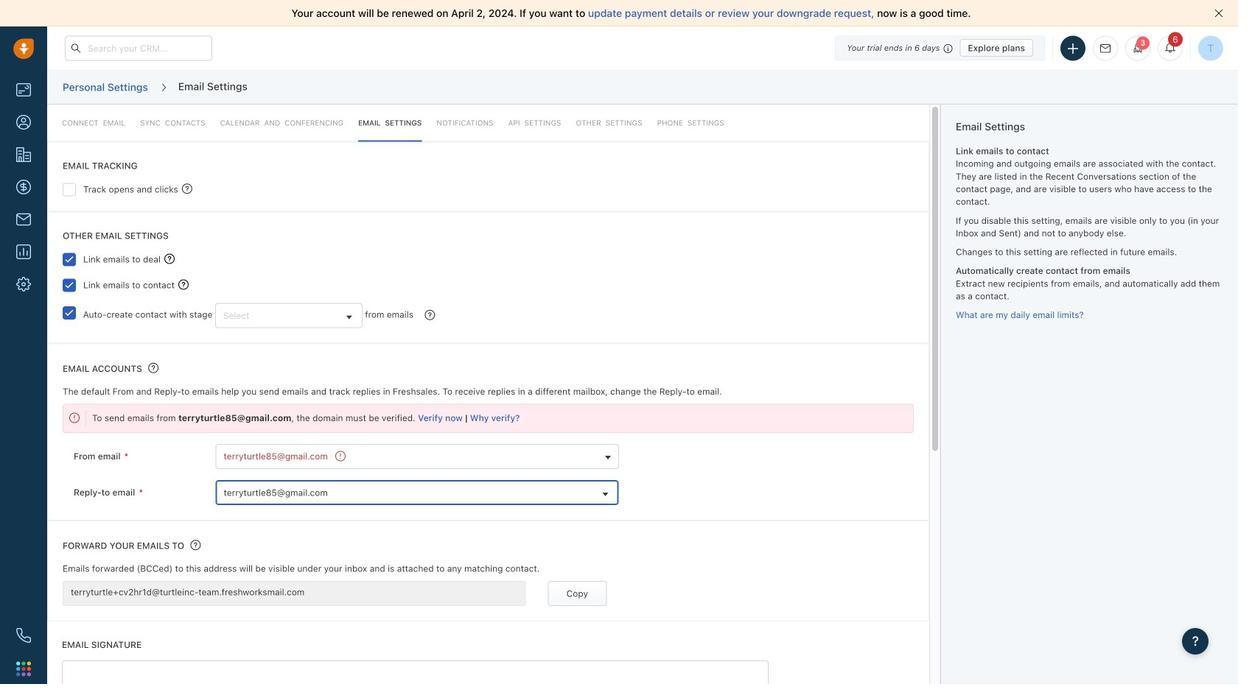 Task type: locate. For each thing, give the bounding box(es) containing it.
close image
[[1215, 9, 1223, 18]]

2 vertical spatial question circled image
[[190, 539, 201, 552]]

question circled image
[[182, 183, 192, 195], [148, 362, 159, 375], [190, 539, 201, 552]]

tab panel
[[47, 105, 929, 685]]

0 vertical spatial question circled image
[[182, 183, 192, 195]]

tab list
[[47, 105, 929, 142]]

question circled image
[[425, 309, 435, 321]]

phone image
[[16, 629, 31, 643]]



Task type: describe. For each thing, give the bounding box(es) containing it.
phone element
[[9, 621, 38, 651]]

freshworks switcher image
[[16, 662, 31, 677]]

click to learn how to link emails to contacts image
[[178, 280, 189, 290]]

click to learn how to link conversations to deals image
[[164, 254, 175, 264]]

1 vertical spatial question circled image
[[148, 362, 159, 375]]

send email image
[[1100, 44, 1111, 53]]

Search your CRM... text field
[[65, 36, 212, 61]]



Task type: vqa. For each thing, say whether or not it's contained in the screenshot.
tab list
yes



